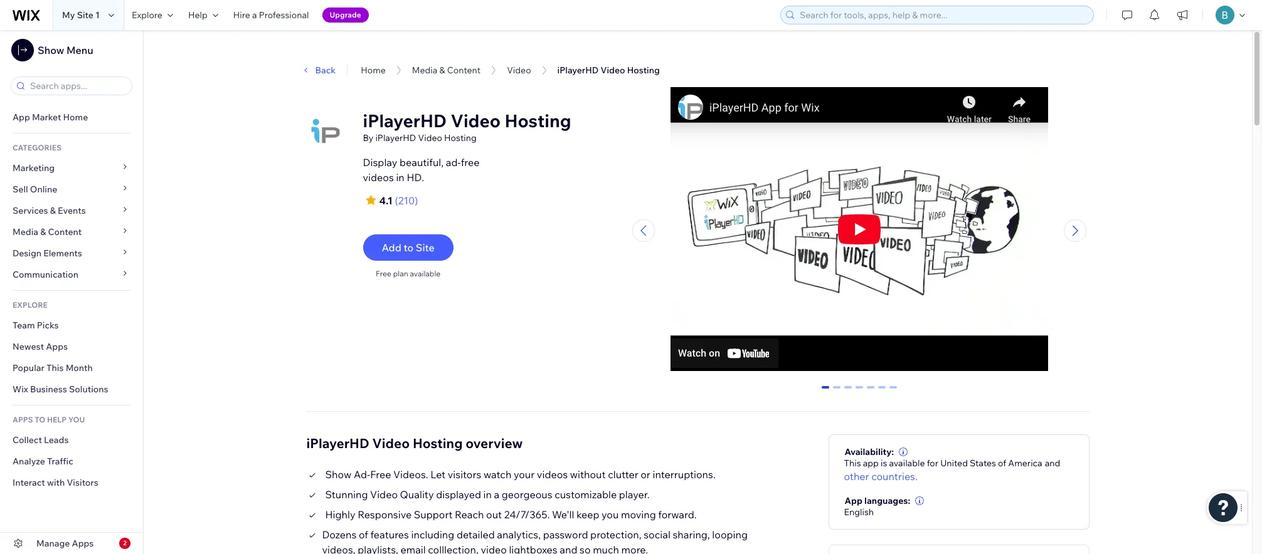Task type: describe. For each thing, give the bounding box(es) containing it.
0 vertical spatial free
[[376, 269, 391, 279]]

free plan available
[[376, 269, 441, 279]]

24/7/365.
[[504, 509, 550, 521]]

0 horizontal spatial site
[[77, 9, 93, 21]]

online
[[30, 184, 57, 195]]

newest
[[13, 341, 44, 353]]

sell online
[[13, 184, 57, 195]]

0 vertical spatial media
[[412, 65, 438, 76]]

back
[[315, 65, 336, 76]]

hire
[[233, 9, 250, 21]]

1 vertical spatial in
[[483, 489, 492, 501]]

0 vertical spatial 1
[[95, 9, 100, 21]]

watch
[[484, 468, 512, 481]]

overview
[[466, 435, 523, 451]]

english
[[844, 507, 874, 518]]

marketing link
[[0, 157, 143, 179]]

help
[[188, 9, 208, 21]]

iplayerhd video hosting by iplayerhd video hosting
[[363, 110, 571, 144]]

1 vertical spatial 1
[[835, 386, 840, 398]]

videos.
[[393, 468, 428, 481]]

united
[[941, 458, 968, 469]]

1 horizontal spatial this
[[844, 458, 861, 469]]

app for app market home
[[13, 112, 30, 123]]

and inside 'dozens of features including detailed analytics, password protection, social sharing, looping videos, playlists, email colllection, video lightboxes and so much more.'
[[560, 544, 578, 555]]

menu
[[66, 44, 93, 56]]

picks
[[37, 320, 59, 331]]

displayed
[[436, 489, 481, 501]]

newest apps
[[13, 341, 68, 353]]

videos inside display beautiful, ad-free videos in hd.
[[363, 171, 394, 184]]

home link
[[361, 65, 386, 76]]

6
[[891, 386, 896, 398]]

collect
[[13, 435, 42, 446]]

in inside display beautiful, ad-free videos in hd.
[[396, 171, 405, 184]]

free
[[461, 156, 480, 169]]

your
[[514, 468, 535, 481]]

marketing
[[13, 162, 55, 174]]

wix
[[13, 384, 28, 395]]

apps to help you
[[13, 415, 85, 425]]

support
[[414, 509, 453, 521]]

hire a professional
[[233, 9, 309, 21]]

keep
[[577, 509, 599, 521]]

beautiful,
[[400, 156, 444, 169]]

analyze traffic
[[13, 456, 73, 467]]

help
[[47, 415, 67, 425]]

wix business solutions link
[[0, 379, 143, 400]]

0 vertical spatial 2
[[846, 386, 851, 398]]

we'll
[[552, 509, 574, 521]]

team picks link
[[0, 315, 143, 336]]

to
[[35, 415, 45, 425]]

highly
[[325, 509, 355, 521]]

5
[[880, 386, 885, 398]]

video for iplayerhd video hosting overview
[[372, 435, 410, 451]]

availability:
[[845, 446, 894, 458]]

show ad-free videos. let visitors watch your videos without clutter or interruptions.
[[325, 468, 716, 481]]

design elements link
[[0, 243, 143, 264]]

highly responsive support reach out 24/7/365. we'll keep you moving forward.
[[325, 509, 697, 521]]

services & events
[[13, 205, 86, 216]]

iplayerhd video hosting
[[558, 65, 660, 76]]

categories
[[13, 143, 62, 152]]

0 1 2 3 4 5 6
[[823, 386, 896, 398]]

you
[[602, 509, 619, 521]]

interact
[[13, 477, 45, 489]]

communication link
[[0, 264, 143, 285]]

iplayerhd for iplayerhd video hosting
[[558, 65, 599, 76]]

visitors
[[67, 477, 98, 489]]

apps for manage apps
[[72, 538, 94, 550]]

is
[[881, 458, 887, 469]]

password
[[543, 529, 588, 541]]

dozens
[[322, 529, 357, 541]]

show menu button
[[11, 39, 93, 61]]

media inside sidebar element
[[13, 226, 38, 238]]

0 vertical spatial available
[[410, 269, 441, 279]]

help button
[[181, 0, 226, 30]]

email
[[401, 544, 426, 555]]

video
[[481, 544, 507, 555]]

iplayerhd video hosting overview
[[306, 435, 523, 451]]

states
[[970, 458, 996, 469]]

iplayerhd video hosting logo image
[[306, 114, 344, 151]]

design elements
[[13, 248, 82, 259]]

much
[[593, 544, 619, 555]]

show for show menu
[[38, 44, 64, 56]]

my
[[62, 9, 75, 21]]

media & content inside sidebar element
[[13, 226, 82, 238]]

popular this month
[[13, 363, 93, 374]]

0 vertical spatial content
[[447, 65, 481, 76]]

iplayerhd right by
[[375, 132, 416, 144]]

0 vertical spatial media & content
[[412, 65, 481, 76]]

responsive
[[358, 509, 412, 521]]

site inside add to site button
[[416, 242, 435, 254]]

popular this month link
[[0, 358, 143, 379]]

3
[[857, 386, 862, 398]]

apps for newest apps
[[46, 341, 68, 353]]

protection,
[[590, 529, 642, 541]]

Search apps... field
[[26, 77, 128, 95]]

ad-
[[446, 156, 461, 169]]

1 horizontal spatial home
[[361, 65, 386, 76]]

and inside and other countries.
[[1045, 458, 1061, 469]]

out
[[486, 509, 502, 521]]

upgrade
[[330, 10, 361, 19]]



Task type: locate. For each thing, give the bounding box(es) containing it.
collect leads link
[[0, 430, 143, 451]]

0 horizontal spatial videos
[[363, 171, 394, 184]]

detailed
[[457, 529, 495, 541]]

explore
[[132, 9, 162, 21]]

(
[[395, 194, 398, 207]]

1 vertical spatial site
[[416, 242, 435, 254]]

design
[[13, 248, 41, 259]]

& up iplayerhd video hosting by iplayerhd video hosting
[[440, 65, 445, 76]]

in left hd.
[[396, 171, 405, 184]]

1 vertical spatial home
[[63, 112, 88, 123]]

1 horizontal spatial media & content link
[[412, 65, 481, 76]]

iplayerhd inside button
[[558, 65, 599, 76]]

0 horizontal spatial a
[[252, 9, 257, 21]]

iplayerhd right video link
[[558, 65, 599, 76]]

0 vertical spatial app
[[13, 112, 30, 123]]

you
[[68, 415, 85, 425]]

languages:
[[865, 495, 911, 507]]

analytics,
[[497, 529, 541, 541]]

hosting inside button
[[627, 65, 660, 76]]

0 vertical spatial in
[[396, 171, 405, 184]]

hosting for iplayerhd video hosting
[[627, 65, 660, 76]]

1 horizontal spatial videos
[[537, 468, 568, 481]]

my site 1
[[62, 9, 100, 21]]

1 horizontal spatial media
[[412, 65, 438, 76]]

1 vertical spatial and
[[560, 544, 578, 555]]

0 horizontal spatial app
[[13, 112, 30, 123]]

manage apps
[[36, 538, 94, 550]]

elements
[[43, 248, 82, 259]]

a inside hire a professional link
[[252, 9, 257, 21]]

content left video link
[[447, 65, 481, 76]]

0 horizontal spatial of
[[359, 529, 368, 541]]

iplayerhd for iplayerhd video hosting overview
[[306, 435, 369, 451]]

georgeous
[[502, 489, 552, 501]]

video for iplayerhd video hosting
[[601, 65, 625, 76]]

& left events
[[50, 205, 56, 216]]

1 vertical spatial app
[[845, 495, 863, 507]]

available up countries.
[[889, 458, 925, 469]]

0 vertical spatial and
[[1045, 458, 1061, 469]]

customizable
[[555, 489, 617, 501]]

1 horizontal spatial in
[[483, 489, 492, 501]]

site right to in the left top of the page
[[416, 242, 435, 254]]

playlists,
[[358, 544, 398, 555]]

site right my
[[77, 9, 93, 21]]

1 vertical spatial of
[[359, 529, 368, 541]]

available right plan
[[410, 269, 441, 279]]

hosting
[[627, 65, 660, 76], [505, 110, 571, 132], [444, 132, 477, 144], [413, 435, 463, 451]]

0 horizontal spatial media
[[13, 226, 38, 238]]

1 vertical spatial a
[[494, 489, 500, 501]]

1 horizontal spatial 1
[[835, 386, 840, 398]]

team picks
[[13, 320, 59, 331]]

content inside sidebar element
[[48, 226, 82, 238]]

0 vertical spatial site
[[77, 9, 93, 21]]

app for app languages:
[[845, 495, 863, 507]]

0 horizontal spatial and
[[560, 544, 578, 555]]

add to site
[[382, 242, 435, 254]]

1 horizontal spatial site
[[416, 242, 435, 254]]

0 vertical spatial a
[[252, 9, 257, 21]]

a down watch
[[494, 489, 500, 501]]

2 horizontal spatial &
[[440, 65, 445, 76]]

stunning video quality displayed in a georgeous customizable player.
[[325, 489, 650, 501]]

1 horizontal spatial available
[[889, 458, 925, 469]]

show up stunning
[[325, 468, 352, 481]]

ad-
[[354, 468, 370, 481]]

services & events link
[[0, 200, 143, 221]]

0 vertical spatial home
[[361, 65, 386, 76]]

1 right my
[[95, 9, 100, 21]]

hire a professional link
[[226, 0, 317, 30]]

display beautiful, ad-free videos in hd.
[[363, 156, 480, 184]]

hosting for iplayerhd video hosting by iplayerhd video hosting
[[505, 110, 571, 132]]

app down "other"
[[845, 495, 863, 507]]

1 horizontal spatial 2
[[846, 386, 851, 398]]

home right "back" at the top left of page
[[361, 65, 386, 76]]

0 vertical spatial of
[[998, 458, 1006, 469]]

video for stunning video quality displayed in a georgeous customizable player.
[[370, 489, 398, 501]]

hosting for iplayerhd video hosting overview
[[413, 435, 463, 451]]

1 vertical spatial videos
[[537, 468, 568, 481]]

app market home
[[13, 112, 88, 123]]

a right "hire"
[[252, 9, 257, 21]]

video for iplayerhd video hosting by iplayerhd video hosting
[[451, 110, 501, 132]]

0 horizontal spatial this
[[46, 363, 64, 374]]

visitors
[[448, 468, 481, 481]]

1 vertical spatial show
[[325, 468, 352, 481]]

free left videos.
[[370, 468, 391, 481]]

1 horizontal spatial and
[[1045, 458, 1061, 469]]

0 vertical spatial &
[[440, 65, 445, 76]]

show left menu
[[38, 44, 64, 56]]

0 vertical spatial media & content link
[[412, 65, 481, 76]]

1 vertical spatial media
[[13, 226, 38, 238]]

0 vertical spatial show
[[38, 44, 64, 56]]

of right states
[[998, 458, 1006, 469]]

videos right your
[[537, 468, 568, 481]]

1 vertical spatial free
[[370, 468, 391, 481]]

this
[[46, 363, 64, 374], [844, 458, 861, 469]]

show for show ad-free videos. let visitors watch your videos without clutter or interruptions.
[[325, 468, 352, 481]]

of inside 'dozens of features including detailed analytics, password protection, social sharing, looping videos, playlists, email colllection, video lightboxes and so much more.'
[[359, 529, 368, 541]]

2 vertical spatial &
[[40, 226, 46, 238]]

to
[[404, 242, 414, 254]]

1 horizontal spatial content
[[447, 65, 481, 76]]

1 vertical spatial apps
[[72, 538, 94, 550]]

0
[[823, 386, 828, 398]]

1 right 0
[[835, 386, 840, 398]]

0 horizontal spatial home
[[63, 112, 88, 123]]

apps right manage
[[72, 538, 94, 550]]

Search for tools, apps, help & more... field
[[796, 6, 1090, 24]]

sharing,
[[673, 529, 710, 541]]

0 horizontal spatial media & content link
[[0, 221, 143, 243]]

4
[[869, 386, 874, 398]]

videos down 'display'
[[363, 171, 394, 184]]

show
[[38, 44, 64, 56], [325, 468, 352, 481]]

media right home link at the left of the page
[[412, 65, 438, 76]]

including
[[411, 529, 454, 541]]

1
[[95, 9, 100, 21], [835, 386, 840, 398]]

0 horizontal spatial &
[[40, 226, 46, 238]]

team
[[13, 320, 35, 331]]

america
[[1008, 458, 1043, 469]]

0 horizontal spatial 1
[[95, 9, 100, 21]]

moving
[[621, 509, 656, 521]]

this up 'wix business solutions'
[[46, 363, 64, 374]]

explore
[[13, 301, 48, 310]]

video inside button
[[601, 65, 625, 76]]

sell online link
[[0, 179, 143, 200]]

this up "other"
[[844, 458, 861, 469]]

1 vertical spatial media & content
[[13, 226, 82, 238]]

1 horizontal spatial media & content
[[412, 65, 481, 76]]

other countries. link
[[844, 469, 918, 484]]

professional
[[259, 9, 309, 21]]

1 horizontal spatial of
[[998, 458, 1006, 469]]

1 horizontal spatial apps
[[72, 538, 94, 550]]

0 horizontal spatial content
[[48, 226, 82, 238]]

this app is available for united states of america
[[844, 458, 1043, 469]]

quality
[[400, 489, 434, 501]]

business
[[30, 384, 67, 395]]

apps
[[13, 415, 33, 425]]

iplayerhd for iplayerhd video hosting by iplayerhd video hosting
[[363, 110, 447, 132]]

so
[[580, 544, 591, 555]]

1 horizontal spatial show
[[325, 468, 352, 481]]

1 horizontal spatial app
[[845, 495, 863, 507]]

clutter
[[608, 468, 638, 481]]

reach
[[455, 509, 484, 521]]

market
[[32, 112, 61, 123]]

services
[[13, 205, 48, 216]]

free left plan
[[376, 269, 391, 279]]

media & content link up iplayerhd video hosting by iplayerhd video hosting
[[412, 65, 481, 76]]

app inside sidebar element
[[13, 112, 30, 123]]

0 horizontal spatial show
[[38, 44, 64, 56]]

2 right manage apps
[[123, 540, 127, 548]]

show inside button
[[38, 44, 64, 56]]

media & content up design elements
[[13, 226, 82, 238]]

content up elements
[[48, 226, 82, 238]]

1 vertical spatial available
[[889, 458, 925, 469]]

sidebar element
[[0, 30, 144, 555]]

media & content link
[[412, 65, 481, 76], [0, 221, 143, 243]]

0 horizontal spatial 2
[[123, 540, 127, 548]]

video
[[507, 65, 531, 76], [601, 65, 625, 76], [451, 110, 501, 132], [418, 132, 442, 144], [372, 435, 410, 451], [370, 489, 398, 501]]

4.1 ( 210 )
[[379, 194, 418, 207]]

0 horizontal spatial in
[[396, 171, 405, 184]]

0 horizontal spatial available
[[410, 269, 441, 279]]

2 left 3
[[846, 386, 851, 398]]

app left market
[[13, 112, 30, 123]]

stunning
[[325, 489, 368, 501]]

apps up popular this month
[[46, 341, 68, 353]]

home inside app market home link
[[63, 112, 88, 123]]

0 vertical spatial apps
[[46, 341, 68, 353]]

in up out
[[483, 489, 492, 501]]

media & content link down events
[[0, 221, 143, 243]]

free
[[376, 269, 391, 279], [370, 468, 391, 481]]

content
[[447, 65, 481, 76], [48, 226, 82, 238]]

popular
[[13, 363, 44, 374]]

0 horizontal spatial media & content
[[13, 226, 82, 238]]

iplayerhd up by
[[363, 110, 447, 132]]

&
[[440, 65, 445, 76], [50, 205, 56, 216], [40, 226, 46, 238]]

events
[[58, 205, 86, 216]]

sell
[[13, 184, 28, 195]]

show menu
[[38, 44, 93, 56]]

back button
[[300, 65, 336, 76]]

more.
[[621, 544, 648, 555]]

looping
[[712, 529, 748, 541]]

for
[[927, 458, 939, 469]]

0 horizontal spatial apps
[[46, 341, 68, 353]]

1 vertical spatial media & content link
[[0, 221, 143, 243]]

1 vertical spatial this
[[844, 458, 861, 469]]

1 horizontal spatial a
[[494, 489, 500, 501]]

2 inside sidebar element
[[123, 540, 127, 548]]

iplayerhd up ad-
[[306, 435, 369, 451]]

0 vertical spatial this
[[46, 363, 64, 374]]

lightboxes
[[509, 544, 558, 555]]

0 vertical spatial videos
[[363, 171, 394, 184]]

media & content up iplayerhd video hosting by iplayerhd video hosting
[[412, 65, 481, 76]]

2
[[846, 386, 851, 398], [123, 540, 127, 548]]

with
[[47, 477, 65, 489]]

interruptions.
[[653, 468, 716, 481]]

& up design elements
[[40, 226, 46, 238]]

1 vertical spatial content
[[48, 226, 82, 238]]

leads
[[44, 435, 69, 446]]

solutions
[[69, 384, 108, 395]]

other
[[844, 470, 869, 483]]

1 horizontal spatial &
[[50, 205, 56, 216]]

or
[[641, 468, 651, 481]]

1 vertical spatial &
[[50, 205, 56, 216]]

a
[[252, 9, 257, 21], [494, 489, 500, 501]]

home right market
[[63, 112, 88, 123]]

media up 'design'
[[13, 226, 38, 238]]

of up the playlists,
[[359, 529, 368, 541]]

in
[[396, 171, 405, 184], [483, 489, 492, 501]]

this inside sidebar element
[[46, 363, 64, 374]]

and right america
[[1045, 458, 1061, 469]]

1 vertical spatial 2
[[123, 540, 127, 548]]

and down password
[[560, 544, 578, 555]]

countries.
[[872, 470, 918, 483]]



Task type: vqa. For each thing, say whether or not it's contained in the screenshot.
Status
no



